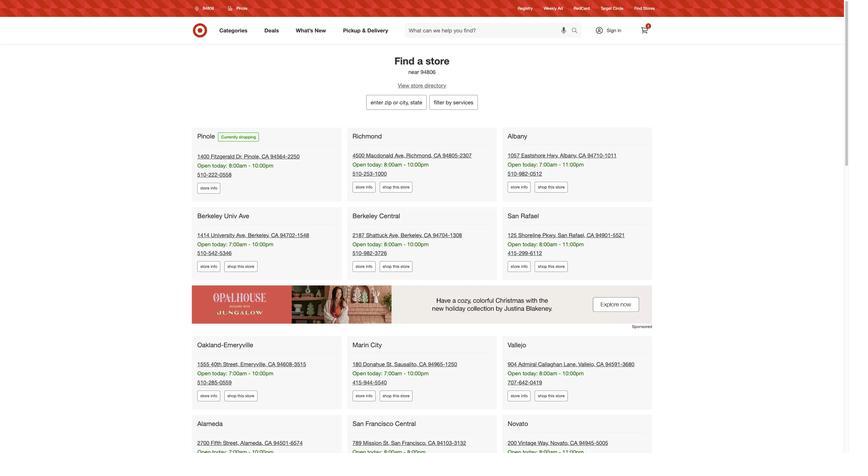 Task type: describe. For each thing, give the bounding box(es) containing it.
11:00pm inside '125 shoreline pkwy, san rafael, ca 94901-5521 open today: 8:00am - 11:00pm 415-299-6112'
[[562, 241, 584, 248]]

target circle
[[601, 6, 623, 11]]

415-944-5540 link
[[353, 380, 387, 387]]

1414 university ave, berkeley, ca 94702-1548 open today: 7:00am - 10:00pm 510-542-5346
[[197, 232, 309, 257]]

berkeley, for berkeley univ ave
[[248, 232, 270, 239]]

richmond,
[[406, 152, 432, 159]]

weekly ad link
[[544, 6, 563, 11]]

francisco
[[366, 420, 393, 428]]

shattuck
[[366, 232, 388, 239]]

san left francisco,
[[391, 440, 401, 447]]

510-285-0559 link
[[197, 380, 232, 387]]

shoreline
[[518, 232, 541, 239]]

mission
[[363, 440, 382, 447]]

707-
[[508, 380, 519, 387]]

pkwy,
[[543, 232, 556, 239]]

pickup
[[343, 27, 361, 34]]

ca for 1400 fitzgerald dr, pinole, ca 94564-2250 open today: 8:00am - 10:00pm 510-222-0558
[[262, 153, 269, 160]]

510-982-0512 link
[[508, 170, 542, 177]]

deals
[[264, 27, 279, 34]]

94591-
[[605, 362, 623, 368]]

view store directory link
[[185, 82, 659, 90]]

shop this store button for albany
[[535, 182, 568, 193]]

info for oakland-emeryville
[[211, 394, 217, 399]]

store down 222-
[[200, 186, 210, 191]]

6112
[[530, 250, 542, 257]]

today: for marin city
[[367, 371, 383, 377]]

info for berkeley univ ave
[[211, 264, 217, 269]]

- inside 904 admiral callaghan lane, vallejo, ca 94591-3680 open today: 8:00am - 10:00pm 707-642-0419
[[559, 371, 561, 377]]

admiral
[[518, 362, 537, 368]]

info for albany
[[521, 185, 528, 190]]

san up 789
[[353, 420, 364, 428]]

search
[[569, 28, 585, 34]]

3132
[[454, 440, 466, 447]]

0559
[[220, 380, 232, 387]]

1555
[[197, 362, 209, 368]]

94806 inside 94806 dropdown button
[[203, 6, 214, 11]]

1057
[[508, 152, 520, 159]]

store inside find a store near 94806
[[426, 55, 450, 67]]

san inside '125 shoreline pkwy, san rafael, ca 94901-5521 open today: 8:00am - 11:00pm 415-299-6112'
[[558, 232, 567, 239]]

alameda,
[[240, 440, 263, 447]]

services
[[453, 99, 473, 106]]

street, for emeryville,
[[223, 362, 239, 368]]

904
[[508, 362, 517, 368]]

10:00pm inside 904 admiral callaghan lane, vallejo, ca 94591-3680 open today: 8:00am - 10:00pm 707-642-0419
[[562, 371, 584, 377]]

510-982-3726 link
[[353, 250, 387, 257]]

2187 shattuck ave, berkeley, ca 94704-1308 open today: 8:00am - 10:00pm 510-982-3726
[[353, 232, 462, 257]]

macdonald
[[366, 152, 393, 159]]

2700
[[197, 440, 209, 447]]

redcard
[[574, 6, 590, 11]]

store info for richmond
[[356, 185, 373, 190]]

510- for pinole
[[197, 171, 208, 178]]

94901-
[[596, 232, 613, 239]]

open for richmond
[[353, 161, 366, 168]]

5521
[[613, 232, 625, 239]]

&
[[362, 27, 366, 34]]

store info link for richmond
[[353, 182, 376, 193]]

shop this store for oakland-emeryville
[[227, 394, 254, 399]]

san left the 'rafael'
[[508, 212, 519, 220]]

vallejo
[[508, 342, 526, 349]]

advertisement region
[[192, 286, 652, 324]]

8:00am inside '125 shoreline pkwy, san rafael, ca 94901-5521 open today: 8:00am - 11:00pm 415-299-6112'
[[539, 241, 557, 248]]

today: for pinole
[[212, 162, 227, 169]]

info for san rafael
[[521, 264, 528, 269]]

this for richmond
[[393, 185, 399, 190]]

94945-
[[579, 440, 596, 447]]

store info link for oakland-emeryville
[[197, 391, 220, 402]]

novato link
[[508, 420, 530, 428]]

40th
[[211, 362, 222, 368]]

982- for albany
[[519, 170, 530, 177]]

shop this store button for marin city
[[380, 391, 413, 402]]

store down the 510-982-0512 link at the right top of the page
[[511, 185, 520, 190]]

info for berkeley central
[[366, 264, 373, 269]]

- for marin city
[[404, 371, 406, 377]]

ave
[[239, 212, 249, 220]]

street, for alameda,
[[223, 440, 239, 447]]

shop for marin city
[[383, 394, 392, 399]]

registry
[[518, 6, 533, 11]]

94608-
[[277, 362, 294, 368]]

store info link for albany
[[508, 182, 531, 193]]

store down the 707-
[[511, 394, 520, 399]]

store down 4500 macdonald ave, richmond, ca 94805-2307 open today: 8:00am - 10:00pm 510-253-1000
[[400, 185, 410, 190]]

ca inside '125 shoreline pkwy, san rafael, ca 94901-5521 open today: 8:00am - 11:00pm 415-299-6112'
[[587, 232, 594, 239]]

today: inside 904 admiral callaghan lane, vallejo, ca 94591-3680 open today: 8:00am - 10:00pm 707-642-0419
[[523, 371, 538, 377]]

weekly
[[544, 6, 557, 11]]

- for oakland-emeryville
[[248, 371, 251, 377]]

store down 285-
[[200, 394, 210, 399]]

1000
[[375, 170, 387, 177]]

info for richmond
[[366, 185, 373, 190]]

store info link for san rafael
[[508, 262, 531, 273]]

store info for marin city
[[356, 394, 373, 399]]

shop this store button for berkeley central
[[380, 262, 413, 273]]

store down '510-982-3726' link
[[356, 264, 365, 269]]

415-299-6112 link
[[508, 250, 542, 257]]

2700 fifth street, alameda, ca 94501-6574 link
[[197, 440, 303, 447]]

richmond link
[[353, 132, 383, 140]]

way,
[[538, 440, 549, 447]]

pickup & delivery link
[[337, 23, 397, 38]]

store info for san rafael
[[511, 264, 528, 269]]

3680
[[623, 362, 635, 368]]

shop this store button for oakland-emeryville
[[224, 391, 257, 402]]

oakland-emeryville
[[197, 342, 253, 349]]

find for a
[[394, 55, 415, 67]]

510-222-0558 link
[[197, 171, 232, 178]]

deals link
[[259, 23, 287, 38]]

by
[[446, 99, 452, 106]]

180 donahue st, sausalito, ca 94965-1250 link
[[353, 362, 457, 368]]

222-
[[208, 171, 220, 178]]

shop this store button for berkeley univ ave
[[224, 262, 257, 273]]

8:00am for pinole
[[229, 162, 247, 169]]

callaghan
[[538, 362, 562, 368]]

510- for oakland-emeryville
[[197, 380, 208, 387]]

oakland-emeryville link
[[197, 342, 255, 350]]

pinole inside pinole dropdown button
[[236, 6, 248, 11]]

707-642-0419 link
[[508, 380, 542, 387]]

store down 180 donahue st, sausalito, ca 94965-1250 open today: 7:00am - 10:00pm 415-944-5540
[[400, 394, 410, 399]]

vallejo,
[[578, 362, 595, 368]]

store down 299-
[[511, 264, 520, 269]]

2 link
[[637, 23, 652, 38]]

1555 40th street, emeryville, ca 94608-3515 open today: 7:00am - 10:00pm 510-285-0559
[[197, 362, 306, 387]]

state
[[410, 99, 422, 106]]

store down 253-
[[356, 185, 365, 190]]

this for san rafael
[[548, 264, 555, 269]]

sign in link
[[590, 23, 632, 38]]

store down 944-
[[356, 394, 365, 399]]

3726
[[375, 250, 387, 257]]

94704-
[[433, 232, 450, 239]]

8:00am for berkeley central
[[384, 241, 402, 248]]

what's
[[296, 27, 313, 34]]

- for richmond
[[404, 161, 406, 168]]

510-542-5346 link
[[197, 250, 232, 257]]

0419
[[530, 380, 542, 387]]

store info for pinole
[[200, 186, 217, 191]]

currently shopping
[[221, 135, 256, 140]]

1 vertical spatial central
[[395, 420, 416, 428]]

today: for berkeley univ ave
[[212, 241, 227, 248]]

store down '125 shoreline pkwy, san rafael, ca 94901-5521 open today: 8:00am - 11:00pm 415-299-6112'
[[556, 264, 565, 269]]

200 vintage way, novato, ca 94945-5005 link
[[508, 440, 608, 447]]

rafael
[[521, 212, 539, 220]]

store down 1555 40th street, emeryville, ca 94608-3515 open today: 7:00am - 10:00pm 510-285-0559
[[245, 394, 254, 399]]

94702-
[[280, 232, 297, 239]]

berkeley central link
[[353, 212, 401, 220]]

10:00pm for berkeley central
[[407, 241, 429, 248]]

789 mission st, san francisco, ca 94103-3132
[[353, 440, 466, 447]]

8:00am inside 904 admiral callaghan lane, vallejo, ca 94591-3680 open today: 8:00am - 10:00pm 707-642-0419
[[539, 371, 557, 377]]

marin
[[353, 342, 369, 349]]

sausalito,
[[394, 362, 418, 368]]

this for marin city
[[393, 394, 399, 399]]

200 vintage way, novato, ca 94945-5005
[[508, 440, 608, 447]]

125 shoreline pkwy, san rafael, ca 94901-5521 open today: 8:00am - 11:00pm 415-299-6112
[[508, 232, 625, 257]]

enter
[[371, 99, 383, 106]]

pinole,
[[244, 153, 260, 160]]

- for berkeley univ ave
[[248, 241, 251, 248]]

ave, for richmond
[[395, 152, 405, 159]]

info for marin city
[[366, 394, 373, 399]]

near
[[408, 69, 419, 76]]

6574
[[291, 440, 303, 447]]

10:00pm for oakland-emeryville
[[252, 371, 273, 377]]

this for oakland-emeryville
[[238, 394, 244, 399]]

info for vallejo
[[521, 394, 528, 399]]

7:00am for albany
[[539, 161, 557, 168]]

415- inside 180 donahue st, sausalito, ca 94965-1250 open today: 7:00am - 10:00pm 415-944-5540
[[353, 380, 364, 387]]

180 donahue st, sausalito, ca 94965-1250 open today: 7:00am - 10:00pm 415-944-5540
[[353, 362, 457, 387]]

ave, for berkeley central
[[389, 232, 399, 239]]

alameda link
[[197, 420, 224, 428]]

shop this store for richmond
[[383, 185, 410, 190]]

store down 542-
[[200, 264, 210, 269]]



Task type: locate. For each thing, give the bounding box(es) containing it.
shop this store down 3726
[[383, 264, 410, 269]]

central up "shattuck"
[[379, 212, 400, 220]]

0 vertical spatial find
[[634, 6, 642, 11]]

904 admiral callaghan lane, vallejo, ca 94591-3680 open today: 8:00am - 10:00pm 707-642-0419
[[508, 362, 635, 387]]

510- inside 4500 macdonald ave, richmond, ca 94805-2307 open today: 8:00am - 10:00pm 510-253-1000
[[353, 170, 364, 177]]

415-
[[508, 250, 519, 257], [353, 380, 364, 387]]

What can we help you find? suggestions appear below search field
[[405, 23, 573, 38]]

sign
[[607, 27, 616, 33]]

find for stores
[[634, 6, 642, 11]]

0 vertical spatial 415-
[[508, 250, 519, 257]]

10:00pm for pinole
[[252, 162, 273, 169]]

253-
[[364, 170, 375, 177]]

store down 904 admiral callaghan lane, vallejo, ca 94591-3680 open today: 8:00am - 10:00pm 707-642-0419
[[556, 394, 565, 399]]

open for oakland-emeryville
[[197, 371, 211, 377]]

1 vertical spatial 982-
[[364, 250, 375, 257]]

ca right rafael,
[[587, 232, 594, 239]]

store info down 299-
[[511, 264, 528, 269]]

10:00pm inside 2187 shattuck ave, berkeley, ca 94704-1308 open today: 8:00am - 10:00pm 510-982-3726
[[407, 241, 429, 248]]

shop for berkeley central
[[383, 264, 392, 269]]

7:00am inside 1057 eastshore hwy, albany, ca 94710-1011 open today: 7:00am - 11:00pm 510-982-0512
[[539, 161, 557, 168]]

today: inside 180 donahue st, sausalito, ca 94965-1250 open today: 7:00am - 10:00pm 415-944-5540
[[367, 371, 383, 377]]

11:00pm
[[562, 161, 584, 168], [562, 241, 584, 248]]

berkeley for berkeley central
[[353, 212, 378, 220]]

5346
[[220, 250, 232, 257]]

8:00am inside 1400 fitzgerald dr, pinole, ca 94564-2250 open today: 8:00am - 10:00pm 510-222-0558
[[229, 162, 247, 169]]

ca inside 904 admiral callaghan lane, vallejo, ca 94591-3680 open today: 8:00am - 10:00pm 707-642-0419
[[597, 362, 604, 368]]

open inside 2187 shattuck ave, berkeley, ca 94704-1308 open today: 8:00am - 10:00pm 510-982-3726
[[353, 241, 366, 248]]

94103-
[[437, 440, 454, 447]]

store info down '510-982-3726' link
[[356, 264, 373, 269]]

open down 180
[[353, 371, 366, 377]]

shop this store for marin city
[[383, 394, 410, 399]]

san
[[508, 212, 519, 220], [558, 232, 567, 239], [353, 420, 364, 428], [391, 440, 401, 447]]

open down 1555
[[197, 371, 211, 377]]

789
[[353, 440, 362, 447]]

this down 1057 eastshore hwy, albany, ca 94710-1011 open today: 7:00am - 11:00pm 510-982-0512
[[548, 185, 555, 190]]

san rafael
[[508, 212, 539, 220]]

200
[[508, 440, 517, 447]]

2187 shattuck ave, berkeley, ca 94704-1308 link
[[353, 232, 462, 239]]

7:00am
[[539, 161, 557, 168], [229, 241, 247, 248], [229, 371, 247, 377], [384, 371, 402, 377]]

ca for 1555 40th street, emeryville, ca 94608-3515 open today: 7:00am - 10:00pm 510-285-0559
[[268, 362, 275, 368]]

- inside 180 donahue st, sausalito, ca 94965-1250 open today: 7:00am - 10:00pm 415-944-5540
[[404, 371, 406, 377]]

0 vertical spatial st,
[[386, 362, 393, 368]]

- inside 1555 40th street, emeryville, ca 94608-3515 open today: 7:00am - 10:00pm 510-285-0559
[[248, 371, 251, 377]]

1 berkeley from the left
[[197, 212, 222, 220]]

982- down "shattuck"
[[364, 250, 375, 257]]

shop this store down 0559 at bottom
[[227, 394, 254, 399]]

open up the 707-
[[508, 371, 521, 377]]

ca inside 180 donahue st, sausalito, ca 94965-1250 open today: 7:00am - 10:00pm 415-944-5540
[[419, 362, 427, 368]]

pinole up the 1400
[[197, 132, 215, 140]]

shop this store button down the 6112 in the bottom of the page
[[535, 262, 568, 273]]

currently
[[221, 135, 238, 140]]

ave, inside 2187 shattuck ave, berkeley, ca 94704-1308 open today: 8:00am - 10:00pm 510-982-3726
[[389, 232, 399, 239]]

510- for berkeley central
[[353, 250, 364, 257]]

berkeley univ ave
[[197, 212, 249, 220]]

this down 4500 macdonald ave, richmond, ca 94805-2307 open today: 8:00am - 10:00pm 510-253-1000
[[393, 185, 399, 190]]

8:00am for richmond
[[384, 161, 402, 168]]

10:00pm down 904 admiral callaghan lane, vallejo, ca 94591-3680 link
[[562, 371, 584, 377]]

today: inside '125 shoreline pkwy, san rafael, ca 94901-5521 open today: 8:00am - 11:00pm 415-299-6112'
[[523, 241, 538, 248]]

0 horizontal spatial find
[[394, 55, 415, 67]]

today: inside 1555 40th street, emeryville, ca 94608-3515 open today: 7:00am - 10:00pm 510-285-0559
[[212, 371, 227, 377]]

city
[[371, 342, 382, 349]]

11:00pm down rafael,
[[562, 241, 584, 248]]

0 vertical spatial central
[[379, 212, 400, 220]]

today: down "40th"
[[212, 371, 227, 377]]

redcard link
[[574, 6, 590, 11]]

- inside 2187 shattuck ave, berkeley, ca 94704-1308 open today: 8:00am - 10:00pm 510-982-3726
[[404, 241, 406, 248]]

ca inside 2187 shattuck ave, berkeley, ca 94704-1308 open today: 8:00am - 10:00pm 510-982-3726
[[424, 232, 431, 239]]

7:00am inside 1414 university ave, berkeley, ca 94702-1548 open today: 7:00am - 10:00pm 510-542-5346
[[229, 241, 247, 248]]

shop this store button down 1000
[[380, 182, 413, 193]]

- down 125 shoreline pkwy, san rafael, ca 94901-5521 link
[[559, 241, 561, 248]]

- down 180 donahue st, sausalito, ca 94965-1250 link
[[404, 371, 406, 377]]

1400 fitzgerald dr, pinole, ca 94564-2250 open today: 8:00am - 10:00pm 510-222-0558
[[197, 153, 300, 178]]

find left stores
[[634, 6, 642, 11]]

0 vertical spatial 982-
[[519, 170, 530, 177]]

ca for 2187 shattuck ave, berkeley, ca 94704-1308 open today: 8:00am - 10:00pm 510-982-3726
[[424, 232, 431, 239]]

shop for berkeley univ ave
[[227, 264, 236, 269]]

ca for 200 vintage way, novato, ca 94945-5005
[[570, 440, 578, 447]]

shop for oakland-emeryville
[[227, 394, 236, 399]]

store info link down '510-982-3726' link
[[353, 262, 376, 273]]

10:00pm inside 4500 macdonald ave, richmond, ca 94805-2307 open today: 8:00am - 10:00pm 510-253-1000
[[407, 161, 429, 168]]

ca left 94704-
[[424, 232, 431, 239]]

st, for san
[[383, 440, 390, 447]]

store info for vallejo
[[511, 394, 528, 399]]

2 berkeley, from the left
[[401, 232, 423, 239]]

today: down 'shoreline'
[[523, 241, 538, 248]]

- for pinole
[[248, 162, 251, 169]]

- down 1400 fitzgerald dr, pinole, ca 94564-2250 link
[[248, 162, 251, 169]]

shop this store for albany
[[538, 185, 565, 190]]

open inside 1057 eastshore hwy, albany, ca 94710-1011 open today: 7:00am - 11:00pm 510-982-0512
[[508, 161, 521, 168]]

- down the 2187 shattuck ave, berkeley, ca 94704-1308 link
[[404, 241, 406, 248]]

510- inside 1057 eastshore hwy, albany, ca 94710-1011 open today: 7:00am - 11:00pm 510-982-0512
[[508, 170, 519, 177]]

this for vallejo
[[548, 394, 555, 399]]

st, for sausalito,
[[386, 362, 393, 368]]

this for albany
[[548, 185, 555, 190]]

shop this store for san rafael
[[538, 264, 565, 269]]

store info link for marin city
[[353, 391, 376, 402]]

street, right "40th"
[[223, 362, 239, 368]]

shop this store down 0419
[[538, 394, 565, 399]]

today: down eastshore
[[523, 161, 538, 168]]

299-
[[519, 250, 530, 257]]

1555 40th street, emeryville, ca 94608-3515 link
[[197, 362, 306, 368]]

shop for richmond
[[383, 185, 392, 190]]

store inside the view store directory link
[[411, 82, 423, 89]]

shop this store button down 0419
[[535, 391, 568, 402]]

san francisco central link
[[353, 420, 417, 428]]

store info link down 944-
[[353, 391, 376, 402]]

store info down 542-
[[200, 264, 217, 269]]

1 vertical spatial pinole
[[197, 132, 215, 140]]

today: inside 1057 eastshore hwy, albany, ca 94710-1011 open today: 7:00am - 11:00pm 510-982-0512
[[523, 161, 538, 168]]

7:00am inside 1555 40th street, emeryville, ca 94608-3515 open today: 7:00am - 10:00pm 510-285-0559
[[229, 371, 247, 377]]

san right pkwy,
[[558, 232, 567, 239]]

8:00am inside 2187 shattuck ave, berkeley, ca 94704-1308 open today: 8:00am - 10:00pm 510-982-3726
[[384, 241, 402, 248]]

94806 left pinole dropdown button
[[203, 6, 214, 11]]

street,
[[223, 362, 239, 368], [223, 440, 239, 447]]

0 horizontal spatial pinole
[[197, 132, 215, 140]]

filter
[[434, 99, 444, 106]]

1 horizontal spatial 982-
[[519, 170, 530, 177]]

shop this store button down 5346
[[224, 262, 257, 273]]

store info link down 642-
[[508, 391, 531, 402]]

2307
[[460, 152, 472, 159]]

fifth
[[211, 440, 222, 447]]

today: down admiral
[[523, 371, 538, 377]]

510- down 4500
[[353, 170, 364, 177]]

open inside 180 donahue st, sausalito, ca 94965-1250 open today: 7:00am - 10:00pm 415-944-5540
[[353, 371, 366, 377]]

7:00am for berkeley univ ave
[[229, 241, 247, 248]]

94806 button
[[191, 2, 221, 15]]

find inside find a store near 94806
[[394, 55, 415, 67]]

dr,
[[236, 153, 243, 160]]

shop this store down 0512 in the right top of the page
[[538, 185, 565, 190]]

0 vertical spatial street,
[[223, 362, 239, 368]]

94805-
[[443, 152, 460, 159]]

shop this store for vallejo
[[538, 394, 565, 399]]

ca inside 1057 eastshore hwy, albany, ca 94710-1011 open today: 7:00am - 11:00pm 510-982-0512
[[579, 152, 586, 159]]

store down 1414 university ave, berkeley, ca 94702-1548 open today: 7:00am - 10:00pm 510-542-5346
[[245, 264, 254, 269]]

this down 1414 university ave, berkeley, ca 94702-1548 open today: 7:00am - 10:00pm 510-542-5346
[[238, 264, 244, 269]]

ca left 94501-
[[265, 440, 272, 447]]

open inside 1555 40th street, emeryville, ca 94608-3515 open today: 7:00am - 10:00pm 510-285-0559
[[197, 371, 211, 377]]

- for berkeley central
[[404, 241, 406, 248]]

ca right pinole,
[[262, 153, 269, 160]]

central
[[379, 212, 400, 220], [395, 420, 416, 428]]

ca for 180 donahue st, sausalito, ca 94965-1250 open today: 7:00am - 10:00pm 415-944-5540
[[419, 362, 427, 368]]

open for berkeley univ ave
[[197, 241, 211, 248]]

0 horizontal spatial berkeley
[[197, 212, 222, 220]]

marin city
[[353, 342, 382, 349]]

shop this store down the 6112 in the bottom of the page
[[538, 264, 565, 269]]

store
[[426, 55, 450, 67], [411, 82, 423, 89], [356, 185, 365, 190], [400, 185, 410, 190], [511, 185, 520, 190], [556, 185, 565, 190], [200, 186, 210, 191], [200, 264, 210, 269], [245, 264, 254, 269], [356, 264, 365, 269], [400, 264, 410, 269], [511, 264, 520, 269], [556, 264, 565, 269], [200, 394, 210, 399], [245, 394, 254, 399], [356, 394, 365, 399], [400, 394, 410, 399], [511, 394, 520, 399], [556, 394, 565, 399]]

st, inside 180 donahue st, sausalito, ca 94965-1250 open today: 7:00am - 10:00pm 415-944-5540
[[386, 362, 393, 368]]

982- inside 2187 shattuck ave, berkeley, ca 94704-1308 open today: 8:00am - 10:00pm 510-982-3726
[[364, 250, 375, 257]]

shop for san rafael
[[538, 264, 547, 269]]

berkeley up 2187
[[353, 212, 378, 220]]

2
[[648, 24, 649, 28]]

1 horizontal spatial berkeley
[[353, 212, 378, 220]]

shopping
[[239, 135, 256, 140]]

san francisco central
[[353, 420, 416, 428]]

university
[[211, 232, 235, 239]]

open for marin city
[[353, 371, 366, 377]]

shop this store down '5540'
[[383, 394, 410, 399]]

open inside 4500 macdonald ave, richmond, ca 94805-2307 open today: 8:00am - 10:00pm 510-253-1000
[[353, 161, 366, 168]]

berkeley, down 'ave'
[[248, 232, 270, 239]]

510- for albany
[[508, 170, 519, 177]]

store info down the 510-982-0512 link at the right top of the page
[[511, 185, 528, 190]]

directory
[[425, 82, 446, 89]]

982- inside 1057 eastshore hwy, albany, ca 94710-1011 open today: 7:00am - 11:00pm 510-982-0512
[[519, 170, 530, 177]]

1 horizontal spatial berkeley,
[[401, 232, 423, 239]]

0 horizontal spatial 415-
[[353, 380, 364, 387]]

- inside 4500 macdonald ave, richmond, ca 94805-2307 open today: 8:00am - 10:00pm 510-253-1000
[[404, 161, 406, 168]]

shop this store down 5346
[[227, 264, 254, 269]]

open inside '125 shoreline pkwy, san rafael, ca 94901-5521 open today: 8:00am - 11:00pm 415-299-6112'
[[508, 241, 521, 248]]

street, right fifth
[[223, 440, 239, 447]]

store info link
[[353, 182, 376, 193], [508, 182, 531, 193], [197, 183, 220, 194], [197, 262, 220, 273], [353, 262, 376, 273], [508, 262, 531, 273], [197, 391, 220, 402], [353, 391, 376, 402], [508, 391, 531, 402]]

today: inside 2187 shattuck ave, berkeley, ca 94704-1308 open today: 8:00am - 10:00pm 510-982-3726
[[367, 241, 383, 248]]

10:00pm for berkeley univ ave
[[252, 241, 273, 248]]

ca inside 1555 40th street, emeryville, ca 94608-3515 open today: 7:00am - 10:00pm 510-285-0559
[[268, 362, 275, 368]]

1414
[[197, 232, 209, 239]]

store info link for berkeley univ ave
[[197, 262, 220, 273]]

944-
[[364, 380, 375, 387]]

open for pinole
[[197, 162, 211, 169]]

shop this store button for vallejo
[[535, 391, 568, 402]]

open for berkeley central
[[353, 241, 366, 248]]

0 vertical spatial pinole
[[236, 6, 248, 11]]

store right a
[[426, 55, 450, 67]]

1 vertical spatial 415-
[[353, 380, 364, 387]]

store info for oakland-emeryville
[[200, 394, 217, 399]]

ca for 4500 macdonald ave, richmond, ca 94805-2307 open today: 8:00am - 10:00pm 510-253-1000
[[434, 152, 441, 159]]

10:00pm inside 1555 40th street, emeryville, ca 94608-3515 open today: 7:00am - 10:00pm 510-285-0559
[[252, 371, 273, 377]]

shop this store for berkeley univ ave
[[227, 264, 254, 269]]

10:00pm inside 180 donahue st, sausalito, ca 94965-1250 open today: 7:00am - 10:00pm 415-944-5540
[[407, 371, 429, 377]]

info down 253-
[[366, 185, 373, 190]]

store down 2187 shattuck ave, berkeley, ca 94704-1308 open today: 8:00am - 10:00pm 510-982-3726
[[400, 264, 410, 269]]

ave, inside 1414 university ave, berkeley, ca 94702-1548 open today: 7:00am - 10:00pm 510-542-5346
[[236, 232, 246, 239]]

- inside '125 shoreline pkwy, san rafael, ca 94901-5521 open today: 8:00am - 11:00pm 415-299-6112'
[[559, 241, 561, 248]]

berkeley, inside 2187 shattuck ave, berkeley, ca 94704-1308 open today: 8:00am - 10:00pm 510-982-3726
[[401, 232, 423, 239]]

10:00pm down the 2187 shattuck ave, berkeley, ca 94704-1308 link
[[407, 241, 429, 248]]

ca inside 1400 fitzgerald dr, pinole, ca 94564-2250 open today: 8:00am - 10:00pm 510-222-0558
[[262, 153, 269, 160]]

today: for oakland-emeryville
[[212, 371, 227, 377]]

shop this store button for san rafael
[[535, 262, 568, 273]]

0558
[[220, 171, 232, 178]]

2 11:00pm from the top
[[562, 241, 584, 248]]

1 vertical spatial st,
[[383, 440, 390, 447]]

berkeley, for berkeley central
[[401, 232, 423, 239]]

510- inside 1400 fitzgerald dr, pinole, ca 94564-2250 open today: 8:00am - 10:00pm 510-222-0558
[[197, 171, 208, 178]]

94806 down a
[[421, 69, 436, 76]]

delivery
[[367, 27, 388, 34]]

1308
[[450, 232, 462, 239]]

open inside 904 admiral callaghan lane, vallejo, ca 94591-3680 open today: 8:00am - 10:00pm 707-642-0419
[[508, 371, 521, 377]]

open inside 1414 university ave, berkeley, ca 94702-1548 open today: 7:00am - 10:00pm 510-542-5346
[[197, 241, 211, 248]]

10:00pm inside 1400 fitzgerald dr, pinole, ca 94564-2250 open today: 8:00am - 10:00pm 510-222-0558
[[252, 162, 273, 169]]

11:00pm inside 1057 eastshore hwy, albany, ca 94710-1011 open today: 7:00am - 11:00pm 510-982-0512
[[562, 161, 584, 168]]

filter by services button
[[429, 95, 478, 110]]

albany
[[508, 132, 527, 140]]

st, right "mission"
[[383, 440, 390, 447]]

1 vertical spatial street,
[[223, 440, 239, 447]]

store info link down 222-
[[197, 183, 220, 194]]

berkeley univ ave link
[[197, 212, 251, 220]]

today: inside 1414 university ave, berkeley, ca 94702-1548 open today: 7:00am - 10:00pm 510-542-5346
[[212, 241, 227, 248]]

st, right the donahue
[[386, 362, 393, 368]]

ave, inside 4500 macdonald ave, richmond, ca 94805-2307 open today: 8:00am - 10:00pm 510-253-1000
[[395, 152, 405, 159]]

- down 4500 macdonald ave, richmond, ca 94805-2307 "link"
[[404, 161, 406, 168]]

642-
[[519, 380, 530, 387]]

store info link down 542-
[[197, 262, 220, 273]]

ca for 2700 fifth street, alameda, ca 94501-6574
[[265, 440, 272, 447]]

1 berkeley, from the left
[[248, 232, 270, 239]]

this down 2187 shattuck ave, berkeley, ca 94704-1308 open today: 8:00am - 10:00pm 510-982-3726
[[393, 264, 399, 269]]

store down 1057 eastshore hwy, albany, ca 94710-1011 open today: 7:00am - 11:00pm 510-982-0512
[[556, 185, 565, 190]]

registry link
[[518, 6, 533, 11]]

10:00pm for richmond
[[407, 161, 429, 168]]

open down 1057
[[508, 161, 521, 168]]

1 11:00pm from the top
[[562, 161, 584, 168]]

store info down 285-
[[200, 394, 217, 399]]

1 vertical spatial 94806
[[421, 69, 436, 76]]

510-253-1000 link
[[353, 170, 387, 177]]

novato,
[[550, 440, 569, 447]]

8:00am down pkwy,
[[539, 241, 557, 248]]

info down 642-
[[521, 394, 528, 399]]

ca right "vallejo,"
[[597, 362, 604, 368]]

pinole up categories "link"
[[236, 6, 248, 11]]

10:00pm inside 1414 university ave, berkeley, ca 94702-1548 open today: 7:00am - 10:00pm 510-542-5346
[[252, 241, 273, 248]]

view store directory
[[398, 82, 446, 89]]

shop this store button down 3726
[[380, 262, 413, 273]]

1 vertical spatial find
[[394, 55, 415, 67]]

ca for 1414 university ave, berkeley, ca 94702-1548 open today: 7:00am - 10:00pm 510-542-5346
[[271, 232, 278, 239]]

vallejo link
[[508, 342, 528, 350]]

shop this store button for richmond
[[380, 182, 413, 193]]

lane,
[[564, 362, 577, 368]]

5540
[[375, 380, 387, 387]]

store info link down 253-
[[353, 182, 376, 193]]

- inside 1400 fitzgerald dr, pinole, ca 94564-2250 open today: 8:00am - 10:00pm 510-222-0558
[[248, 162, 251, 169]]

10:00pm
[[407, 161, 429, 168], [252, 162, 273, 169], [252, 241, 273, 248], [407, 241, 429, 248], [252, 371, 273, 377], [407, 371, 429, 377], [562, 371, 584, 377]]

ave, right university
[[236, 232, 246, 239]]

berkeley, inside 1414 university ave, berkeley, ca 94702-1548 open today: 7:00am - 10:00pm 510-542-5346
[[248, 232, 270, 239]]

today: down university
[[212, 241, 227, 248]]

94806 inside find a store near 94806
[[421, 69, 436, 76]]

8:00am inside 4500 macdonald ave, richmond, ca 94805-2307 open today: 8:00am - 10:00pm 510-253-1000
[[384, 161, 402, 168]]

0 vertical spatial 94806
[[203, 6, 214, 11]]

fitzgerald
[[211, 153, 235, 160]]

94806
[[203, 6, 214, 11], [421, 69, 436, 76]]

berkeley up 1414
[[197, 212, 222, 220]]

store info link for vallejo
[[508, 391, 531, 402]]

street, inside 1555 40th street, emeryville, ca 94608-3515 open today: 7:00am - 10:00pm 510-285-0559
[[223, 362, 239, 368]]

open inside 1400 fitzgerald dr, pinole, ca 94564-2250 open today: 8:00am - 10:00pm 510-222-0558
[[197, 162, 211, 169]]

shop for albany
[[538, 185, 547, 190]]

open down the 1400
[[197, 162, 211, 169]]

today: inside 1400 fitzgerald dr, pinole, ca 94564-2250 open today: 8:00am - 10:00pm 510-222-0558
[[212, 162, 227, 169]]

982- for berkeley central
[[364, 250, 375, 257]]

alameda
[[197, 420, 223, 428]]

1 horizontal spatial pinole
[[236, 6, 248, 11]]

0 vertical spatial 11:00pm
[[562, 161, 584, 168]]

- inside 1414 university ave, berkeley, ca 94702-1548 open today: 7:00am - 10:00pm 510-542-5346
[[248, 241, 251, 248]]

510- inside 1414 university ave, berkeley, ca 94702-1548 open today: 7:00am - 10:00pm 510-542-5346
[[197, 250, 208, 257]]

- inside 1057 eastshore hwy, albany, ca 94710-1011 open today: 7:00am - 11:00pm 510-982-0512
[[559, 161, 561, 168]]

7:00am inside 180 donahue st, sausalito, ca 94965-1250 open today: 7:00am - 10:00pm 415-944-5540
[[384, 371, 402, 377]]

1400
[[197, 153, 209, 160]]

rafael,
[[569, 232, 585, 239]]

today: for berkeley central
[[367, 241, 383, 248]]

this for berkeley central
[[393, 264, 399, 269]]

shop down 5346
[[227, 264, 236, 269]]

ca left 94608-
[[268, 362, 275, 368]]

open down 2187
[[353, 241, 366, 248]]

7:00am for oakland-emeryville
[[229, 371, 247, 377]]

enter zip or city, state button
[[366, 95, 427, 110]]

info
[[366, 185, 373, 190], [521, 185, 528, 190], [211, 186, 217, 191], [211, 264, 217, 269], [366, 264, 373, 269], [521, 264, 528, 269], [211, 394, 217, 399], [366, 394, 373, 399], [521, 394, 528, 399]]

510- down 2187
[[353, 250, 364, 257]]

albany link
[[508, 132, 529, 140]]

510- inside 1555 40th street, emeryville, ca 94608-3515 open today: 7:00am - 10:00pm 510-285-0559
[[197, 380, 208, 387]]

415- inside '125 shoreline pkwy, san rafael, ca 94901-5521 open today: 8:00am - 11:00pm 415-299-6112'
[[508, 250, 519, 257]]

ca left 94103-
[[428, 440, 435, 447]]

info down 299-
[[521, 264, 528, 269]]

categories link
[[214, 23, 256, 38]]

berkeley for berkeley univ ave
[[197, 212, 222, 220]]

circle
[[613, 6, 623, 11]]

0 horizontal spatial berkeley,
[[248, 232, 270, 239]]

shop this store button
[[380, 182, 413, 193], [535, 182, 568, 193], [224, 262, 257, 273], [380, 262, 413, 273], [535, 262, 568, 273], [224, 391, 257, 402], [380, 391, 413, 402], [535, 391, 568, 402]]

sign in
[[607, 27, 621, 33]]

shop this store down 1000
[[383, 185, 410, 190]]

shop down 0419
[[538, 394, 547, 399]]

10:00pm down sausalito,
[[407, 371, 429, 377]]

store info link for berkeley central
[[353, 262, 376, 273]]

ca inside 1414 university ave, berkeley, ca 94702-1548 open today: 7:00am - 10:00pm 510-542-5346
[[271, 232, 278, 239]]

store info for berkeley central
[[356, 264, 373, 269]]

richmond
[[353, 132, 382, 140]]

info for pinole
[[211, 186, 217, 191]]

store info link for pinole
[[197, 183, 220, 194]]

info down 222-
[[211, 186, 217, 191]]

10:00pm for marin city
[[407, 371, 429, 377]]

ca for 1057 eastshore hwy, albany, ca 94710-1011 open today: 7:00am - 11:00pm 510-982-0512
[[579, 152, 586, 159]]

this down 1555 40th street, emeryville, ca 94608-3515 open today: 7:00am - 10:00pm 510-285-0559
[[238, 394, 244, 399]]

415- down the 125
[[508, 250, 519, 257]]

ca inside 4500 macdonald ave, richmond, ca 94805-2307 open today: 8:00am - 10:00pm 510-253-1000
[[434, 152, 441, 159]]

1 horizontal spatial 415-
[[508, 250, 519, 257]]

510- for richmond
[[353, 170, 364, 177]]

1 horizontal spatial 94806
[[421, 69, 436, 76]]

2 berkeley from the left
[[353, 212, 378, 220]]

1 horizontal spatial find
[[634, 6, 642, 11]]

1250
[[445, 362, 457, 368]]

510- for berkeley univ ave
[[197, 250, 208, 257]]

store info for berkeley univ ave
[[200, 264, 217, 269]]

donahue
[[363, 362, 385, 368]]

san rafael link
[[508, 212, 540, 220]]

510- inside 2187 shattuck ave, berkeley, ca 94704-1308 open today: 8:00am - 10:00pm 510-982-3726
[[353, 250, 364, 257]]

0 horizontal spatial 982-
[[364, 250, 375, 257]]

store info down 642-
[[511, 394, 528, 399]]

- for albany
[[559, 161, 561, 168]]

0 horizontal spatial 94806
[[203, 6, 214, 11]]

new
[[315, 27, 326, 34]]

today: inside 4500 macdonald ave, richmond, ca 94805-2307 open today: 8:00am - 10:00pm 510-253-1000
[[367, 161, 383, 168]]

open
[[353, 161, 366, 168], [508, 161, 521, 168], [197, 162, 211, 169], [197, 241, 211, 248], [353, 241, 366, 248], [508, 241, 521, 248], [197, 371, 211, 377], [353, 371, 366, 377], [508, 371, 521, 377]]

8:00am up 1000
[[384, 161, 402, 168]]

180
[[353, 362, 362, 368]]

ca left 94945-
[[570, 440, 578, 447]]

this for berkeley univ ave
[[238, 264, 244, 269]]

open for albany
[[508, 161, 521, 168]]

find stores link
[[634, 6, 655, 11]]

10:00pm down emeryville,
[[252, 371, 273, 377]]

1 vertical spatial 11:00pm
[[562, 241, 584, 248]]

store info
[[356, 185, 373, 190], [511, 185, 528, 190], [200, 186, 217, 191], [200, 264, 217, 269], [356, 264, 373, 269], [511, 264, 528, 269], [200, 394, 217, 399], [356, 394, 373, 399], [511, 394, 528, 399]]



Task type: vqa. For each thing, say whether or not it's contained in the screenshot.


